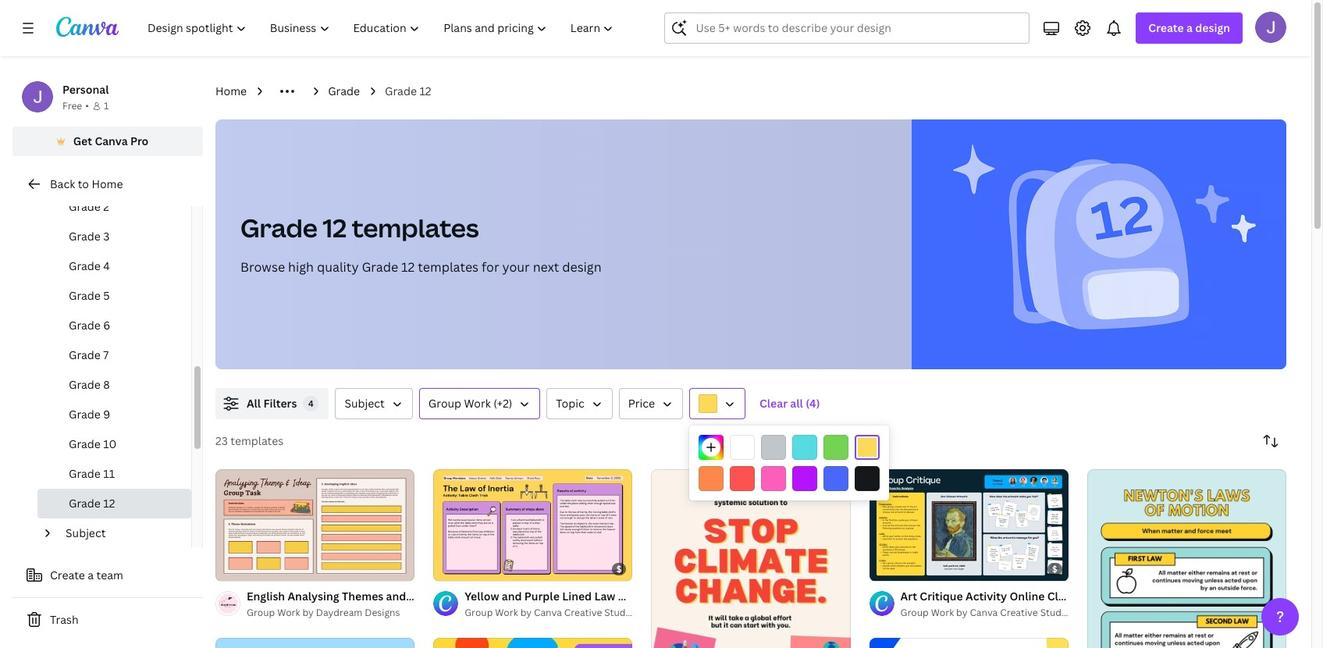 Task type: locate. For each thing, give the bounding box(es) containing it.
1 of 3 link
[[216, 469, 415, 581]]

browse high quality grade 12 templates for your next design
[[240, 258, 602, 276]]

#55dbe0 image
[[793, 435, 818, 460], [793, 435, 818, 460]]

2 down back to home
[[103, 199, 109, 214]]

0 horizontal spatial subject button
[[59, 518, 182, 548]]

group inside group work by daydream designs link
[[247, 606, 275, 619]]

by down the critique
[[957, 606, 968, 619]]

1 for 1 of 3
[[226, 562, 231, 574]]

back
[[50, 176, 75, 191]]

0 vertical spatial 4
[[103, 258, 110, 273]]

0 horizontal spatial subject
[[66, 525, 106, 540]]

1 creative from the left
[[564, 606, 602, 619]]

#15181b image
[[855, 466, 880, 491]]

personal
[[62, 82, 109, 97]]

grade 8 link
[[37, 370, 191, 400]]

group work (+2)
[[429, 396, 512, 411]]

studio
[[605, 606, 634, 619], [1041, 606, 1070, 619]]

$
[[617, 563, 622, 575], [1053, 563, 1058, 575]]

1
[[104, 99, 109, 112], [226, 562, 231, 574], [880, 562, 885, 574]]

1 horizontal spatial 1
[[226, 562, 231, 574]]

4 up 5
[[103, 258, 110, 273]]

0 vertical spatial 2
[[103, 199, 109, 214]]

back to home link
[[12, 169, 203, 200]]

studio inside the art critique activity online class group work group work by canva creative studio
[[1041, 606, 1070, 619]]

canva down activity
[[970, 606, 998, 619]]

subject button right 4 filter options selected element
[[335, 388, 413, 419]]

1 horizontal spatial create
[[1149, 20, 1184, 35]]

1 for 1 of 2
[[880, 562, 885, 574]]

a inside dropdown button
[[1187, 20, 1193, 35]]

5
[[103, 288, 110, 303]]

grade inside grade 6 link
[[69, 318, 101, 333]]

grade 12
[[385, 84, 431, 98], [69, 496, 115, 511]]

•
[[85, 99, 89, 112]]

1 horizontal spatial grade 12
[[385, 84, 431, 98]]

0 horizontal spatial 2
[[103, 199, 109, 214]]

2 of from the left
[[887, 562, 896, 574]]

0 horizontal spatial studio
[[605, 606, 634, 619]]

subject button
[[335, 388, 413, 419], [59, 518, 182, 548]]

1 vertical spatial create
[[50, 568, 85, 582]]

12
[[420, 84, 431, 98], [323, 211, 347, 244], [401, 258, 415, 276], [103, 496, 115, 511]]

creative
[[564, 606, 602, 619], [1000, 606, 1038, 619]]

a
[[1187, 20, 1193, 35], [88, 568, 94, 582]]

group work by daydream designs link
[[247, 605, 415, 621]]

1 horizontal spatial $
[[1053, 563, 1058, 575]]

by inside the art critique activity online class group work group work by canva creative studio
[[957, 606, 968, 619]]

yellow and turquoise lined laws of motion physics poster image
[[1088, 469, 1287, 648]]

art critique activity online class group work image
[[870, 469, 1069, 581]]

1 vertical spatial a
[[88, 568, 94, 582]]

trash
[[50, 612, 79, 627]]

clear all (4)
[[760, 396, 820, 411]]

top level navigation element
[[137, 12, 627, 44]]

trash link
[[12, 604, 203, 636]]

grade 12 down grade 11
[[69, 496, 115, 511]]

2
[[103, 199, 109, 214], [898, 562, 903, 574]]

templates right 23
[[231, 433, 284, 448]]

#4a66fb image
[[824, 466, 849, 491]]

1 horizontal spatial a
[[1187, 20, 1193, 35]]

#b612fb image
[[793, 466, 818, 491]]

of for group work by daydream designs
[[233, 562, 242, 574]]

critique
[[920, 589, 963, 603]]

3 inside 'link'
[[103, 229, 110, 244]]

grade 8
[[69, 377, 110, 392]]

#fed958 image
[[699, 394, 718, 413], [699, 394, 718, 413]]

blue yellow and red paper modern history senior high schoology profile picture image
[[870, 638, 1069, 648]]

1 vertical spatial grade 12
[[69, 496, 115, 511]]

#fe884c image
[[699, 466, 724, 491]]

1 horizontal spatial canva
[[534, 606, 562, 619]]

0 horizontal spatial by
[[303, 606, 314, 619]]

group work by canva creative studio link down activity
[[901, 605, 1070, 621]]

1 vertical spatial templates
[[418, 258, 479, 276]]

12 down top level navigation element
[[420, 84, 431, 98]]

grade 6 link
[[37, 311, 191, 340]]

grade 3 link
[[37, 222, 191, 251]]

group up discussion timer page online class group work image
[[465, 606, 493, 619]]

0 horizontal spatial group work by canva creative studio link
[[465, 605, 634, 621]]

by
[[303, 606, 314, 619], [521, 606, 532, 619], [957, 606, 968, 619]]

2 group work by canva creative studio link from the left
[[901, 605, 1070, 621]]

1 horizontal spatial 3
[[244, 562, 249, 574]]

all filters
[[247, 396, 297, 411]]

12 up "quality"
[[323, 211, 347, 244]]

create inside button
[[50, 568, 85, 582]]

grade inside grade 9 link
[[69, 407, 101, 422]]

1 horizontal spatial subject
[[345, 396, 385, 411]]

grade 12 templates
[[240, 211, 479, 244]]

subject right 4 filter options selected element
[[345, 396, 385, 411]]

1 $ from the left
[[617, 563, 622, 575]]

create
[[1149, 20, 1184, 35], [50, 568, 85, 582]]

$ for group work by canva creative studio "link" for discussion timer page online class group work image
[[617, 563, 622, 575]]

0 horizontal spatial 3
[[103, 229, 110, 244]]

4
[[103, 258, 110, 273], [308, 397, 314, 409]]

#b612fb image
[[793, 466, 818, 491]]

0 horizontal spatial design
[[562, 258, 602, 276]]

grade 4
[[69, 258, 110, 273]]

1 horizontal spatial by
[[521, 606, 532, 619]]

3
[[103, 229, 110, 244], [244, 562, 249, 574]]

#fd5152 image
[[730, 466, 755, 491], [730, 466, 755, 491]]

by inside "link"
[[521, 606, 532, 619]]

grade 12 down top level navigation element
[[385, 84, 431, 98]]

1 of 3
[[226, 562, 249, 574]]

#fd5ebb image
[[761, 466, 786, 491], [761, 466, 786, 491]]

free •
[[62, 99, 89, 112]]

None search field
[[665, 12, 1030, 44]]

group work by daydream designs
[[247, 606, 400, 619]]

1 horizontal spatial design
[[1196, 20, 1231, 35]]

jacob simon image
[[1256, 12, 1287, 43]]

1 vertical spatial design
[[562, 258, 602, 276]]

0 horizontal spatial create
[[50, 568, 85, 582]]

1 vertical spatial subject
[[66, 525, 106, 540]]

creative down art critique activity online class group work link
[[1000, 606, 1038, 619]]

creative inside the art critique activity online class group work group work by canva creative studio
[[1000, 606, 1038, 619]]

1 studio from the left
[[605, 606, 634, 619]]

2 horizontal spatial 1
[[880, 562, 885, 574]]

grade inside grade 4 link
[[69, 258, 101, 273]]

1 group work by canva creative studio link from the left
[[465, 605, 634, 621]]

work inside "link"
[[495, 606, 518, 619]]

group for group work by canva creative studio
[[465, 606, 493, 619]]

0 vertical spatial design
[[1196, 20, 1231, 35]]

design right "next"
[[562, 258, 602, 276]]

#15181b image
[[855, 466, 880, 491]]

1 horizontal spatial subject button
[[335, 388, 413, 419]]

3 by from the left
[[957, 606, 968, 619]]

subject button up team
[[59, 518, 182, 548]]

0 horizontal spatial of
[[233, 562, 242, 574]]

1 horizontal spatial 4
[[308, 397, 314, 409]]

work down the critique
[[931, 606, 954, 619]]

23 templates
[[216, 433, 284, 448]]

1 horizontal spatial home
[[216, 84, 247, 98]]

0 horizontal spatial canva
[[95, 134, 128, 148]]

group for group work by daydream designs
[[247, 606, 275, 619]]

group inside group work (+2) button
[[429, 396, 462, 411]]

a for team
[[88, 568, 94, 582]]

work
[[464, 396, 491, 411], [1114, 589, 1141, 603], [277, 606, 300, 619], [495, 606, 518, 619], [931, 606, 954, 619]]

0 horizontal spatial grade 12
[[69, 496, 115, 511]]

work up discussion timer page online class group work image
[[495, 606, 518, 619]]

0 horizontal spatial creative
[[564, 606, 602, 619]]

work up colorful bar graph statistics senior high schoology profile picture
[[277, 606, 300, 619]]

2 creative from the left
[[1000, 606, 1038, 619]]

1 vertical spatial 3
[[244, 562, 249, 574]]

7
[[103, 347, 109, 362]]

1 vertical spatial 4
[[308, 397, 314, 409]]

create inside dropdown button
[[1149, 20, 1184, 35]]

0 vertical spatial 3
[[103, 229, 110, 244]]

grade 2
[[69, 199, 109, 214]]

grade 9
[[69, 407, 110, 422]]

daydream
[[316, 606, 363, 619]]

2 $ from the left
[[1053, 563, 1058, 575]]

4 right 'filters'
[[308, 397, 314, 409]]

group
[[429, 396, 462, 411], [1078, 589, 1111, 603], [247, 606, 275, 619], [465, 606, 493, 619], [901, 606, 929, 619]]

art critique activity online class group work group work by canva creative studio
[[901, 589, 1141, 619]]

0 vertical spatial a
[[1187, 20, 1193, 35]]

templates left for
[[418, 258, 479, 276]]

2 studio from the left
[[1041, 606, 1070, 619]]

grade 11
[[69, 466, 115, 481]]

by left daydream at the bottom of page
[[303, 606, 314, 619]]

1 horizontal spatial studio
[[1041, 606, 1070, 619]]

canva up discussion timer page online class group work image
[[534, 606, 562, 619]]

grade 3
[[69, 229, 110, 244]]

group work by canva creative studio link
[[465, 605, 634, 621], [901, 605, 1070, 621]]

2 horizontal spatial by
[[957, 606, 968, 619]]

0 vertical spatial create
[[1149, 20, 1184, 35]]

home
[[216, 84, 247, 98], [92, 176, 123, 191]]

1 of 2 link
[[870, 469, 1069, 581]]

add a new color image
[[699, 435, 724, 460]]

0 horizontal spatial a
[[88, 568, 94, 582]]

0 horizontal spatial 1
[[104, 99, 109, 112]]

1 horizontal spatial 2
[[898, 562, 903, 574]]

group left (+2) at the left of page
[[429, 396, 462, 411]]

next
[[533, 258, 559, 276]]

#ffffff image
[[730, 435, 755, 460], [730, 435, 755, 460]]

group work by canva creative studio link for blue yellow and red paper modern history senior high schoology profile picture
[[901, 605, 1070, 621]]

1 horizontal spatial creative
[[1000, 606, 1038, 619]]

1 horizontal spatial of
[[887, 562, 896, 574]]

23
[[216, 433, 228, 448]]

create for create a design
[[1149, 20, 1184, 35]]

activity
[[966, 589, 1007, 603]]

Sort by button
[[1256, 426, 1287, 457]]

canva inside the art critique activity online class group work group work by canva creative studio
[[970, 606, 998, 619]]

subject up 'create a team'
[[66, 525, 106, 540]]

of for group work by canva creative studio
[[887, 562, 896, 574]]

canva inside get canva pro button
[[95, 134, 128, 148]]

red yellow and pink flat graphic climate change environment poster image
[[652, 469, 851, 648]]

colorful bar graph statistics senior high schoology profile picture image
[[216, 638, 415, 648]]

1 vertical spatial home
[[92, 176, 123, 191]]

1 of from the left
[[233, 562, 242, 574]]

0 horizontal spatial $
[[617, 563, 622, 575]]

1 of 2
[[880, 562, 903, 574]]

grade 9 link
[[37, 400, 191, 429]]

work left (+2) at the left of page
[[464, 396, 491, 411]]

group inside group work by canva creative studio "link"
[[465, 606, 493, 619]]

create for create a team
[[50, 568, 85, 582]]

work inside button
[[464, 396, 491, 411]]

group for group work (+2)
[[429, 396, 462, 411]]

subject
[[345, 396, 385, 411], [66, 525, 106, 540]]

by up discussion timer page online class group work image
[[521, 606, 532, 619]]

a for design
[[1187, 20, 1193, 35]]

2 up art
[[898, 562, 903, 574]]

2 horizontal spatial canva
[[970, 606, 998, 619]]

templates up browse high quality grade 12 templates for your next design
[[352, 211, 479, 244]]

#c1c6cb image
[[761, 435, 786, 460], [761, 435, 786, 460]]

templates
[[352, 211, 479, 244], [418, 258, 479, 276], [231, 433, 284, 448]]

#fed958 image
[[855, 435, 880, 460]]

group down the 1 of 3
[[247, 606, 275, 619]]

grade
[[328, 84, 360, 98], [385, 84, 417, 98], [69, 199, 101, 214], [240, 211, 318, 244], [69, 229, 101, 244], [69, 258, 101, 273], [362, 258, 398, 276], [69, 288, 101, 303], [69, 318, 101, 333], [69, 347, 101, 362], [69, 377, 101, 392], [69, 407, 101, 422], [69, 436, 101, 451], [69, 466, 101, 481], [69, 496, 101, 511]]

grade inside grade 11 link
[[69, 466, 101, 481]]

topic button
[[547, 388, 613, 419]]

group work by canva creative studio link up discussion timer page online class group work image
[[465, 605, 634, 621]]

studio inside "link"
[[605, 606, 634, 619]]

design left 'jacob simon' icon
[[1196, 20, 1231, 35]]

a inside button
[[88, 568, 94, 582]]

of
[[233, 562, 242, 574], [887, 562, 896, 574]]

canva left the "pro" on the left of the page
[[95, 134, 128, 148]]

art critique activity online class group work link
[[901, 588, 1141, 605]]

1 horizontal spatial group work by canva creative studio link
[[901, 605, 1070, 621]]

1 by from the left
[[303, 606, 314, 619]]

creative up discussion timer page online class group work image
[[564, 606, 602, 619]]

grade 10 link
[[37, 429, 191, 459]]

2 by from the left
[[521, 606, 532, 619]]



Task type: vqa. For each thing, say whether or not it's contained in the screenshot.
Grade 4 Link on the top of page
yes



Task type: describe. For each thing, give the bounding box(es) containing it.
price
[[628, 396, 655, 411]]

all
[[790, 396, 803, 411]]

(4)
[[806, 396, 820, 411]]

work for group work by canva creative studio
[[495, 606, 518, 619]]

#4a66fb image
[[824, 466, 849, 491]]

to
[[78, 176, 89, 191]]

grade 2 link
[[37, 192, 191, 222]]

grade inside grade 5 link
[[69, 288, 101, 303]]

6
[[103, 318, 110, 333]]

#74d353 image
[[824, 435, 849, 460]]

browse
[[240, 258, 285, 276]]

grade 7 link
[[37, 340, 191, 370]]

back to home
[[50, 176, 123, 191]]

topic
[[556, 396, 585, 411]]

online
[[1010, 589, 1045, 603]]

pro
[[130, 134, 149, 148]]

team
[[96, 568, 123, 582]]

high
[[288, 258, 314, 276]]

canva inside group work by canva creative studio "link"
[[534, 606, 562, 619]]

home link
[[216, 83, 247, 100]]

$ for group work by canva creative studio "link" for blue yellow and red paper modern history senior high schoology profile picture
[[1053, 563, 1058, 575]]

9
[[103, 407, 110, 422]]

grade 7
[[69, 347, 109, 362]]

group right class
[[1078, 589, 1111, 603]]

grade 6
[[69, 318, 110, 333]]

group work by canva creative studio
[[465, 606, 634, 619]]

1 for 1
[[104, 99, 109, 112]]

0 vertical spatial templates
[[352, 211, 479, 244]]

filters
[[263, 396, 297, 411]]

11
[[103, 466, 115, 481]]

grade inside grade 2 link
[[69, 199, 101, 214]]

english analysing themes and ideas group task beige pink lined style image
[[216, 469, 415, 581]]

create a design button
[[1136, 12, 1243, 44]]

class
[[1048, 589, 1076, 603]]

add a new color image
[[699, 435, 724, 460]]

0 vertical spatial subject button
[[335, 388, 413, 419]]

create a team button
[[12, 560, 203, 591]]

by for daydream
[[303, 606, 314, 619]]

free
[[62, 99, 82, 112]]

get canva pro
[[73, 134, 149, 148]]

12 down the 11
[[103, 496, 115, 511]]

4 filter options selected element
[[303, 396, 319, 411]]

for
[[482, 258, 499, 276]]

grade inside "grade 7" link
[[69, 347, 101, 362]]

designs
[[365, 606, 400, 619]]

get canva pro button
[[12, 126, 203, 156]]

grade inside 'link'
[[69, 229, 101, 244]]

your
[[502, 258, 530, 276]]

0 horizontal spatial home
[[92, 176, 123, 191]]

0 horizontal spatial 4
[[103, 258, 110, 273]]

0 vertical spatial home
[[216, 84, 247, 98]]

1 vertical spatial 2
[[898, 562, 903, 574]]

(+2)
[[494, 396, 512, 411]]

Search search field
[[696, 13, 1020, 43]]

yellow and purple lined law of inertia physics classroom group work image
[[433, 469, 633, 581]]

create a design
[[1149, 20, 1231, 35]]

12 down grade 12 templates
[[401, 258, 415, 276]]

clear
[[760, 396, 788, 411]]

grade 5 link
[[37, 281, 191, 311]]

grade 10
[[69, 436, 117, 451]]

group work by canva creative studio link for discussion timer page online class group work image
[[465, 605, 634, 621]]

2 vertical spatial templates
[[231, 433, 284, 448]]

grade inside grade 8 link
[[69, 377, 101, 392]]

grade 4 link
[[37, 251, 191, 281]]

group work (+2) button
[[419, 388, 541, 419]]

0 vertical spatial subject
[[345, 396, 385, 411]]

price button
[[619, 388, 683, 419]]

by for canva
[[521, 606, 532, 619]]

quality
[[317, 258, 359, 276]]

clear all (4) button
[[752, 388, 828, 419]]

0 vertical spatial grade 12
[[385, 84, 431, 98]]

get
[[73, 134, 92, 148]]

10
[[103, 436, 117, 451]]

1 vertical spatial subject button
[[59, 518, 182, 548]]

work right class
[[1114, 589, 1141, 603]]

all
[[247, 396, 261, 411]]

8
[[103, 377, 110, 392]]

#74d353 image
[[824, 435, 849, 460]]

grade 5
[[69, 288, 110, 303]]

work for group work (+2)
[[464, 396, 491, 411]]

work for group work by daydream designs
[[277, 606, 300, 619]]

art
[[901, 589, 917, 603]]

grade 11 link
[[37, 459, 191, 489]]

group down art
[[901, 606, 929, 619]]

#fed958 image
[[855, 435, 880, 460]]

discussion timer page online class group work image
[[433, 638, 633, 648]]

design inside dropdown button
[[1196, 20, 1231, 35]]

create a team
[[50, 568, 123, 582]]

#fe884c image
[[699, 466, 724, 491]]



